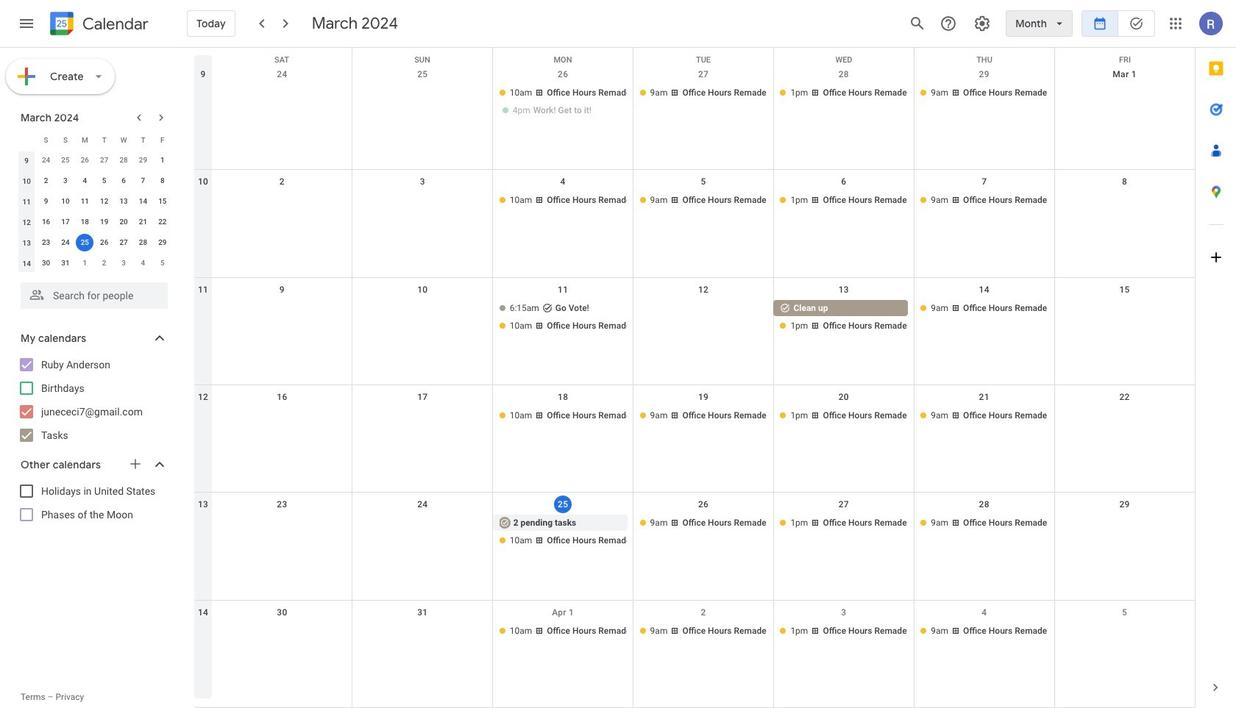 Task type: describe. For each thing, give the bounding box(es) containing it.
9 element
[[37, 193, 55, 210]]

20 element
[[115, 213, 132, 231]]

28 element
[[134, 234, 152, 252]]

29 element
[[154, 234, 171, 252]]

6 element
[[115, 172, 132, 190]]

4 element
[[76, 172, 94, 190]]

31 element
[[57, 255, 74, 272]]

5 element
[[95, 172, 113, 190]]

february 26 element
[[76, 152, 94, 169]]

april 4 element
[[134, 255, 152, 272]]

16 element
[[37, 213, 55, 231]]

march 2024 grid
[[14, 129, 172, 274]]

february 27 element
[[95, 152, 113, 169]]

other calendars list
[[3, 480, 182, 527]]

24 element
[[57, 234, 74, 252]]

27 element
[[115, 234, 132, 252]]

february 24 element
[[37, 152, 55, 169]]

7 element
[[134, 172, 152, 190]]

settings menu image
[[974, 15, 991, 32]]

april 5 element
[[154, 255, 171, 272]]

3 element
[[57, 172, 74, 190]]

23 element
[[37, 234, 55, 252]]

column header inside march 2024 grid
[[17, 129, 36, 150]]

Search for people text field
[[29, 283, 159, 309]]

15 element
[[154, 193, 171, 210]]

14 element
[[134, 193, 152, 210]]



Task type: vqa. For each thing, say whether or not it's contained in the screenshot.
bottom This
no



Task type: locate. For each thing, give the bounding box(es) containing it.
cell
[[212, 85, 352, 120], [352, 85, 493, 120], [493, 85, 633, 120], [1054, 85, 1195, 120], [212, 192, 352, 210], [352, 192, 493, 210], [1054, 192, 1195, 210], [75, 232, 95, 253], [212, 300, 352, 335], [352, 300, 493, 335], [493, 300, 633, 335], [633, 300, 774, 335], [774, 300, 914, 335], [1054, 300, 1195, 335], [212, 408, 352, 425], [352, 408, 493, 425], [1054, 408, 1195, 425], [212, 515, 352, 551], [352, 515, 493, 551], [493, 515, 633, 551], [1054, 515, 1195, 551], [212, 623, 352, 641], [352, 623, 493, 641], [1054, 623, 1195, 641]]

11 element
[[76, 193, 94, 210]]

main drawer image
[[18, 15, 35, 32]]

30 element
[[37, 255, 55, 272]]

column header
[[17, 129, 36, 150]]

26 element
[[95, 234, 113, 252]]

calendar element
[[47, 9, 149, 41]]

february 25 element
[[57, 152, 74, 169]]

1 element
[[154, 152, 171, 169]]

february 29 element
[[134, 152, 152, 169]]

25, today element
[[76, 234, 94, 252]]

10 element
[[57, 193, 74, 210]]

row group inside march 2024 grid
[[17, 150, 172, 274]]

17 element
[[57, 213, 74, 231]]

cell inside march 2024 grid
[[75, 232, 95, 253]]

april 1 element
[[76, 255, 94, 272]]

tab list
[[1196, 48, 1236, 667]]

2 element
[[37, 172, 55, 190]]

heading
[[79, 15, 149, 33]]

21 element
[[134, 213, 152, 231]]

13 element
[[115, 193, 132, 210]]

heading inside the calendar "element"
[[79, 15, 149, 33]]

my calendars list
[[3, 353, 182, 447]]

add other calendars image
[[128, 457, 143, 472]]

18 element
[[76, 213, 94, 231]]

row group
[[17, 150, 172, 274]]

april 3 element
[[115, 255, 132, 272]]

february 28 element
[[115, 152, 132, 169]]

grid
[[194, 48, 1195, 709]]

None search field
[[0, 277, 182, 309]]

row
[[194, 48, 1195, 70], [194, 63, 1195, 170], [17, 129, 172, 150], [17, 150, 172, 171], [194, 170, 1195, 278], [17, 171, 172, 191], [17, 191, 172, 212], [17, 212, 172, 232], [17, 232, 172, 253], [17, 253, 172, 274], [194, 278, 1195, 386], [194, 386, 1195, 493], [194, 493, 1195, 601], [194, 601, 1195, 709]]

8 element
[[154, 172, 171, 190]]

april 2 element
[[95, 255, 113, 272]]

19 element
[[95, 213, 113, 231]]

22 element
[[154, 213, 171, 231]]

12 element
[[95, 193, 113, 210]]



